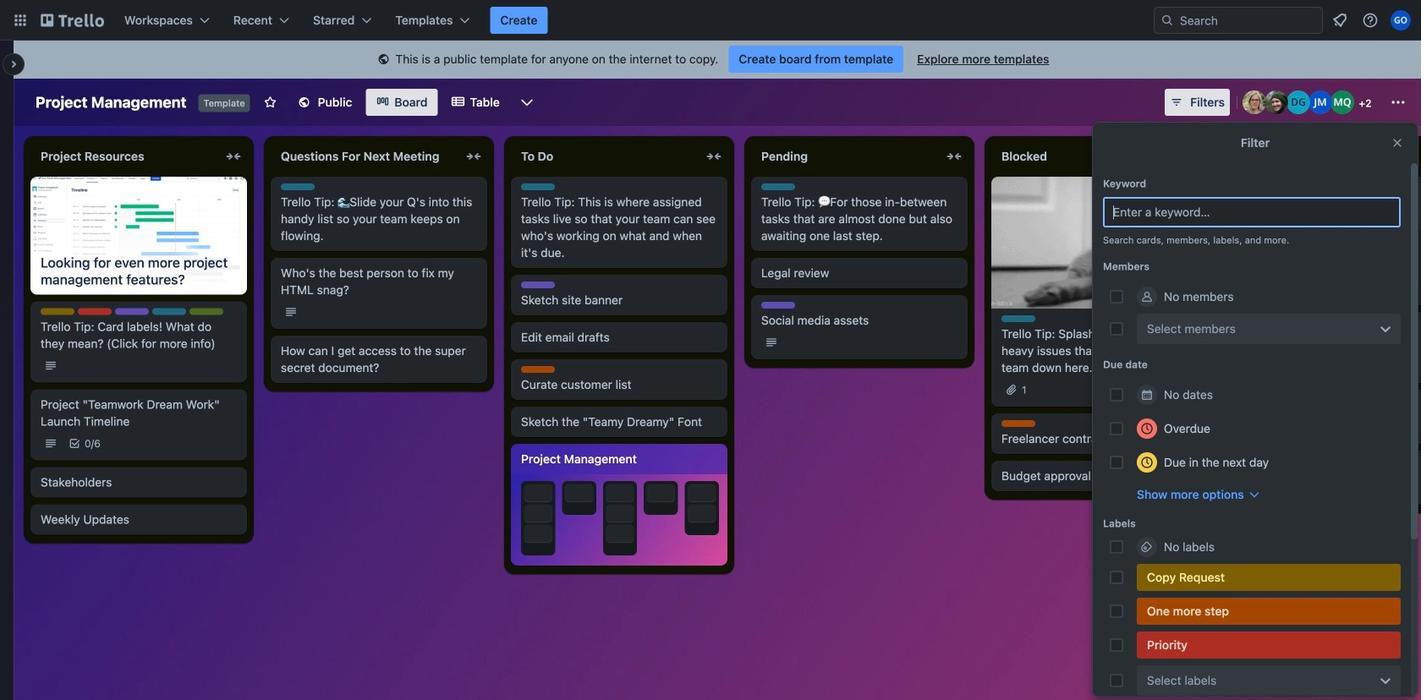 Task type: describe. For each thing, give the bounding box(es) containing it.
search image
[[1161, 14, 1175, 27]]

open information menu image
[[1363, 12, 1379, 29]]

color: lime, title: "halp" element
[[190, 309, 223, 315]]

jordan mirchev (jordan_mirchev) image
[[1309, 91, 1333, 114]]

devan goldstein (devangoldstein2) image
[[1287, 91, 1311, 114]]

2 horizontal spatial color: purple, title: "design team" element
[[762, 302, 796, 309]]

3 collapse list image from the left
[[704, 146, 724, 167]]

star or unstar board image
[[264, 96, 277, 109]]

customize views image
[[519, 94, 536, 111]]

0 vertical spatial color: red, title: "priority" element
[[78, 309, 112, 315]]

show menu image
[[1390, 94, 1407, 111]]

primary element
[[0, 0, 1422, 41]]

sm image
[[375, 52, 392, 69]]

0 horizontal spatial color: purple, title: "design team" element
[[115, 309, 149, 315]]

0 vertical spatial color: yellow, title: "copy request" element
[[41, 309, 74, 315]]

caity (caity) image
[[1265, 91, 1289, 114]]

Search field
[[1175, 8, 1323, 32]]



Task type: locate. For each thing, give the bounding box(es) containing it.
0 vertical spatial color: orange, title: "one more step" element
[[521, 366, 555, 373]]

1 horizontal spatial color: red, title: "priority" element
[[1137, 632, 1401, 659]]

1 horizontal spatial color: purple, title: "design team" element
[[521, 282, 555, 289]]

color: yellow, title: "copy request" element
[[41, 309, 74, 315], [1137, 564, 1401, 592]]

collapse list image
[[944, 146, 965, 167]]

collapse list image
[[223, 146, 244, 167], [464, 146, 484, 167], [704, 146, 724, 167]]

color: purple, title: "design team" element
[[521, 282, 555, 289], [762, 302, 796, 309], [115, 309, 149, 315]]

0 notifications image
[[1330, 10, 1351, 30]]

andrea crawford (andreacrawford8) image
[[1243, 91, 1267, 114]]

2 collapse list image from the left
[[464, 146, 484, 167]]

2 horizontal spatial color: orange, title: "one more step" element
[[1137, 598, 1401, 625]]

1 horizontal spatial color: yellow, title: "copy request" element
[[1137, 564, 1401, 592]]

gary orlando (garyorlando) image
[[1391, 10, 1412, 30]]

Enter a keyword… text field
[[1104, 197, 1401, 228]]

1 vertical spatial color: red, title: "priority" element
[[1137, 632, 1401, 659]]

1 vertical spatial color: orange, title: "one more step" element
[[1002, 421, 1036, 427]]

color: orange, title: "one more step" element
[[521, 366, 555, 373], [1002, 421, 1036, 427], [1137, 598, 1401, 625]]

2 vertical spatial color: orange, title: "one more step" element
[[1137, 598, 1401, 625]]

None text field
[[511, 143, 701, 170]]

Board name text field
[[27, 89, 195, 116]]

close popover image
[[1391, 136, 1405, 150]]

None text field
[[30, 143, 220, 170], [752, 143, 941, 170], [992, 143, 1181, 170], [1232, 143, 1422, 170], [30, 143, 220, 170], [752, 143, 941, 170], [992, 143, 1181, 170], [1232, 143, 1422, 170]]

0 horizontal spatial collapse list image
[[223, 146, 244, 167]]

back to home image
[[41, 7, 104, 34]]

1 horizontal spatial collapse list image
[[464, 146, 484, 167]]

0 horizontal spatial color: red, title: "priority" element
[[78, 309, 112, 315]]

1 collapse list image from the left
[[223, 146, 244, 167]]

melody qiao (melodyqiao) image
[[1331, 91, 1355, 114]]

1 vertical spatial color: yellow, title: "copy request" element
[[1137, 564, 1401, 592]]

color: sky, title: "trello tip" element
[[281, 184, 315, 190], [521, 184, 555, 190], [762, 184, 796, 190], [1242, 238, 1276, 245], [152, 309, 186, 315], [1002, 316, 1036, 322]]

2 horizontal spatial collapse list image
[[704, 146, 724, 167]]

0 horizontal spatial color: yellow, title: "copy request" element
[[41, 309, 74, 315]]

0 horizontal spatial color: orange, title: "one more step" element
[[521, 366, 555, 373]]

1 horizontal spatial color: orange, title: "one more step" element
[[1002, 421, 1036, 427]]

color: red, title: "priority" element
[[78, 309, 112, 315], [1137, 632, 1401, 659]]



Task type: vqa. For each thing, say whether or not it's contained in the screenshot.
the ended
no



